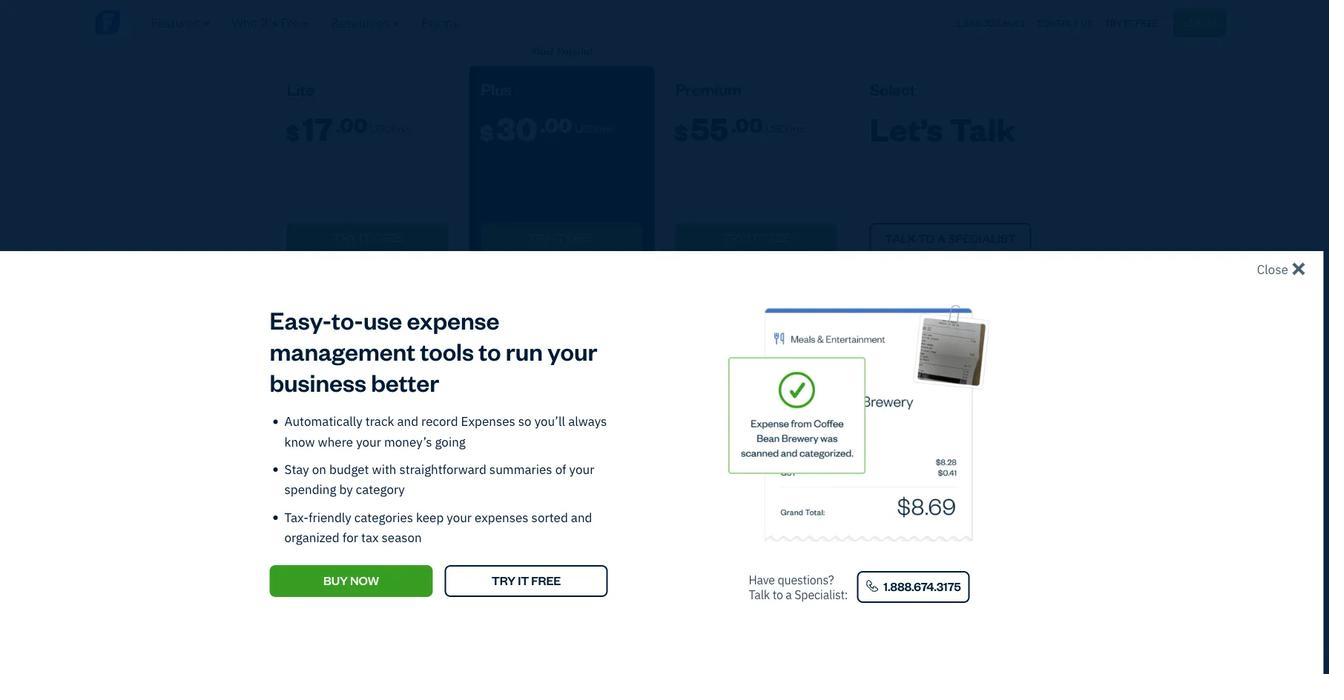 Task type: vqa. For each thing, say whether or not it's contained in the screenshot.
Fees to the middle
yes



Task type: locate. For each thing, give the bounding box(es) containing it.
and inside send unlimited estimates and proposals
[[481, 482, 498, 496]]

1 horizontal spatial buy
[[352, 261, 371, 276]]

send inside send unlimited invoices to up to 5 clients
[[287, 334, 310, 347]]

try up all plus features and:
[[722, 230, 746, 246]]

send for the send unlimited invoices to up to 5 clients "link"
[[287, 334, 310, 347]]

get up know on the bottom left of the page
[[287, 418, 303, 432]]

1 vertical spatial on
[[398, 492, 409, 506]]

send inside send unlimited invoices to up to 50 clients
[[481, 334, 505, 347]]

automatically inside automatically capture receipt data
[[481, 395, 545, 408]]

always
[[568, 414, 607, 430]]

bills down the automatically track expenses link
[[781, 530, 802, 543]]

bills inside automatically capture bills and receipt data
[[781, 530, 802, 543]]

2 horizontal spatial all
[[870, 297, 886, 314]]

ios
[[287, 506, 303, 520]]

profitability
[[739, 421, 792, 435]]

from inside access from anywhere on ios and android
[[322, 492, 346, 506]]

buy
[[352, 261, 371, 276], [323, 573, 348, 589]]

free
[[1135, 17, 1158, 29], [373, 230, 402, 246], [567, 230, 597, 246], [761, 230, 791, 246], [531, 573, 561, 589]]

2 horizontal spatial usd/mo
[[766, 121, 805, 135]]

0 vertical spatial customize
[[675, 445, 724, 459]]

access to lower credit card transaction fees and capped bank transfer (ach) fees link
[[870, 368, 1031, 422]]

2 vertical spatial fees
[[698, 593, 720, 607]]

cards up money's
[[383, 418, 410, 432]]

2 horizontal spatial and:
[[1002, 297, 1028, 314]]

0 horizontal spatial buy
[[323, 573, 348, 589]]

of up payments
[[763, 347, 772, 361]]

1 usd/mo from the left
[[370, 121, 409, 135]]

0 horizontal spatial bills
[[562, 543, 582, 557]]

1 horizontal spatial cards
[[580, 506, 607, 520]]

unlimited for send unlimited invoices to an unlimited amount of clients link
[[896, 331, 941, 345]]

1 horizontal spatial fees
[[870, 408, 892, 422]]

account inside email receipts right to your account
[[481, 445, 519, 459]]

get inside get paid with credit cards and bank transfer link
[[481, 506, 498, 520]]

0 horizontal spatial transfer
[[333, 432, 371, 445]]

transfer down "lower"
[[935, 395, 975, 409]]

2 horizontal spatial an
[[997, 331, 1009, 345]]

1 horizontal spatial bills
[[781, 530, 802, 543]]

run down know on the bottom left of the page
[[287, 455, 306, 469]]

1 horizontal spatial account
[[947, 469, 985, 483]]

buy now link down plans
[[270, 566, 433, 598]]

tools
[[420, 336, 474, 367]]

1 vertical spatial receipt
[[695, 543, 731, 557]]

1 horizontal spatial bill
[[792, 580, 807, 594]]

automatically track and record expenses so you'll always know where your money's going
[[284, 414, 607, 450]]

track left the bills,
[[675, 371, 701, 385]]

1 .00 from the left
[[336, 111, 367, 137]]

resources
[[331, 14, 389, 31]]

0 horizontal spatial an
[[364, 455, 375, 469]]

client inside the set up recurring bills and client retainers
[[481, 556, 508, 570]]

1 up from the left
[[287, 347, 299, 361]]

to inside easy-to-use expense management tools to run your business better
[[479, 336, 501, 367]]

from up the friendly
[[322, 492, 346, 506]]

of
[[957, 345, 966, 358], [763, 347, 772, 361], [555, 462, 566, 478]]

retainers
[[511, 556, 555, 570]]

client inside remove freshbooks branding from client emails
[[941, 594, 968, 608]]

reports down business
[[481, 617, 518, 631]]

invoices up track unlimited expenses link
[[361, 334, 400, 347]]

1 vertical spatial data
[[733, 543, 755, 557]]

2 horizontal spatial $
[[674, 118, 688, 146]]

you'll
[[535, 414, 565, 430]]

with left 2
[[895, 432, 916, 446]]

0 horizontal spatial access
[[287, 492, 319, 506]]

help migrating from other software link
[[870, 506, 1031, 533]]

email for customize email templates with dynamic fields
[[727, 445, 753, 459]]

your right run
[[548, 336, 597, 367]]

expenses inside the automatically track and record expenses so you'll always know where your money's going
[[461, 414, 515, 430]]

send for the 'send unlimited invoices to up to 50 clients' link
[[481, 334, 505, 347]]

to inside email receipts right to your account
[[579, 432, 588, 445]]

and inside access to lower credit card transaction fees and capped bank transfer (ach) fees
[[953, 382, 970, 395]]

bills
[[781, 530, 802, 543], [562, 543, 582, 557]]

goodby manual expensing image
[[728, 305, 990, 542]]

accounts up profitability
[[740, 384, 783, 398]]

1 vertical spatial premium
[[889, 297, 943, 314]]

on right time
[[312, 462, 326, 478]]

capture
[[548, 395, 585, 408], [742, 530, 779, 543]]

features link
[[151, 14, 210, 31]]

2 vertical spatial credit
[[548, 506, 577, 520]]

an for select
[[997, 331, 1009, 345]]

an up card
[[997, 331, 1009, 345]]

expenses left so at bottom left
[[461, 414, 515, 430]]

access for and
[[287, 492, 319, 506]]

1 vertical spatial estimates
[[555, 469, 601, 482]]

transfer
[[935, 395, 975, 409], [333, 432, 371, 445], [528, 519, 568, 533]]

&
[[795, 371, 802, 385]]

automatically inside the automatically track and record expenses so you'll always know where your money's going
[[284, 414, 363, 430]]

business
[[502, 580, 544, 594]]

2 horizontal spatial credit
[[949, 368, 978, 382]]

reports inside run reports for an easy tax time
[[308, 455, 345, 469]]

0 horizontal spatial up
[[287, 347, 299, 361]]

try it free link
[[1105, 13, 1158, 32]]

capture for automatically capture bills and receipt data
[[742, 530, 779, 543]]

and up 'expenses'
[[481, 482, 498, 496]]

to inside send unlimited invoices to an unlimited amount of clients link
[[985, 331, 995, 345]]

reports
[[308, 455, 345, 469], [580, 580, 616, 594], [481, 617, 518, 631]]

contact us link
[[1037, 13, 1093, 32]]

a left dedicated
[[889, 469, 894, 483]]

from inside remove freshbooks branding from client emails
[[914, 594, 938, 608]]

and left running
[[904, 543, 922, 557]]

get paid with credit cards and bank transfer down send unlimited estimates in the bottom left of the page
[[287, 418, 410, 445]]

dedicated
[[897, 469, 944, 483]]

capture down the automatically track expenses link
[[742, 530, 779, 543]]

lite down the for
[[287, 78, 315, 99]]

with inside "get up and running with custom onboarding services"
[[965, 543, 986, 557]]

freshbooks
[[910, 580, 965, 594]]

1 vertical spatial late
[[675, 593, 695, 607]]

1 $ from the left
[[285, 118, 299, 146]]

cookie consent banner dialog
[[11, 493, 234, 664]]

try it free
[[333, 230, 402, 246], [527, 230, 597, 246], [722, 230, 791, 246], [492, 573, 561, 589]]

bill right the have
[[792, 580, 807, 594]]

0 vertical spatial data
[[519, 408, 540, 422]]

select
[[870, 78, 916, 99]]

branding
[[870, 594, 912, 608]]

data up receipts
[[519, 408, 540, 422]]

up right set
[[499, 543, 512, 557]]

invoices down all premium features and:
[[944, 331, 983, 345]]

0 horizontal spatial from
[[322, 492, 346, 506]]

account
[[481, 445, 519, 459], [947, 469, 985, 483]]

0 vertical spatial reports
[[308, 455, 345, 469]]

receipt left so at bottom left
[[481, 408, 516, 422]]

1 horizontal spatial credit
[[548, 506, 577, 520]]

0 horizontal spatial usd/mo
[[370, 121, 409, 135]]

1 horizontal spatial an
[[803, 334, 814, 347]]

0 vertical spatial fees
[[928, 382, 950, 395]]

1 horizontal spatial .00 usd/mo
[[540, 111, 614, 137]]

an
[[997, 331, 1009, 345], [803, 334, 814, 347], [364, 455, 375, 469]]

up inside "get up and running with custom onboarding services"
[[889, 543, 902, 557]]

track
[[287, 371, 312, 385], [548, 371, 573, 385], [675, 371, 701, 385], [675, 421, 701, 435], [742, 506, 768, 520]]

talk to a specialist
[[885, 230, 1016, 246]]

1.866.303.6061 link
[[955, 17, 1025, 29]]

includes:
[[312, 299, 366, 317]]

up
[[287, 347, 299, 361], [481, 347, 493, 361]]

up for lite includes:
[[287, 347, 299, 361]]

now inside easy-to-use expense management tools to run your business better document
[[350, 573, 379, 589]]

1 horizontal spatial from
[[914, 594, 938, 608]]

try up all lite features and:
[[527, 230, 551, 246]]

1 vertical spatial automatically track expenses
[[675, 506, 815, 520]]

0 vertical spatial bank
[[909, 395, 933, 409]]

amount up the bills,
[[723, 347, 760, 361]]

reports up accounting
[[580, 580, 616, 594]]

client up business
[[481, 556, 508, 570]]

0 vertical spatial get paid with credit cards and bank transfer
[[287, 418, 410, 445]]

and right reminders
[[772, 580, 789, 594]]

lite left includes:
[[287, 299, 309, 317]]

get up set
[[481, 506, 498, 520]]

1 vertical spatial get paid with credit cards and bank transfer
[[481, 506, 607, 533]]

reports down where at the left bottom
[[308, 455, 345, 469]]

track down management on the left of page
[[287, 371, 312, 385]]

to
[[918, 230, 935, 246], [985, 331, 995, 345], [402, 334, 412, 347], [597, 334, 606, 347], [791, 334, 800, 347], [479, 336, 501, 367], [301, 347, 310, 361], [495, 347, 505, 361], [905, 368, 915, 382], [579, 432, 588, 445], [773, 587, 783, 603]]

of down email receipts right to your account link
[[555, 462, 566, 478]]

unlimited inside send unlimited invoices to up to 5 clients
[[313, 334, 358, 347]]

accounts inside track bills, bill payments & vendors with accounts payable
[[740, 384, 783, 398]]

track down payable in the right of the page
[[675, 421, 701, 435]]

up for custom
[[889, 543, 902, 557]]

automatically capture receipt data link
[[481, 395, 643, 422]]

a left specialist
[[937, 230, 946, 246]]

0 horizontal spatial $
[[285, 118, 299, 146]]

0 horizontal spatial automatically track expenses
[[481, 371, 620, 385]]

up left "50"
[[481, 347, 493, 361]]

free inside easy-to-use expense management tools to run your business better document
[[531, 573, 561, 589]]

business
[[270, 367, 366, 398]]

2 vertical spatial transfer
[[528, 519, 568, 533]]

buy now inside easy-to-use expense management tools to run your business better document
[[323, 573, 379, 589]]

from inside help migrating from other software
[[941, 506, 966, 520]]

get inside "get up and running with custom onboarding services"
[[870, 543, 886, 557]]

try up includes:
[[333, 230, 357, 246]]

a right the have
[[786, 587, 792, 603]]

your down the track
[[356, 434, 381, 450]]

your down email receipts right to your account link
[[569, 462, 594, 478]]

1.888.674.3175
[[884, 579, 961, 595]]

0 horizontal spatial .00
[[336, 111, 367, 137]]

clients inside send unlimited invoices to up to 50 clients
[[522, 347, 554, 361]]

0 vertical spatial transfer
[[935, 395, 975, 409]]

with inside track bills, bill payments & vendors with accounts payable
[[716, 384, 738, 398]]

get up help
[[870, 469, 886, 483]]

up inside the set up recurring bills and client retainers
[[499, 543, 512, 557]]

lite for lite includes:
[[287, 299, 309, 317]]

customize for customize email signatures
[[675, 482, 724, 496]]

estimates for send unlimited estimates
[[361, 395, 407, 408]]

customize inside customize email templates with dynamic fields
[[675, 445, 724, 459]]

access
[[870, 368, 903, 382], [287, 492, 319, 506]]

bank down "lower"
[[909, 395, 933, 409]]

3 $ from the left
[[674, 118, 688, 146]]

1 horizontal spatial estimates
[[555, 469, 601, 482]]

accounting
[[566, 604, 618, 617]]

1 vertical spatial buy now
[[323, 573, 379, 589]]

receipt inside automatically capture bills and receipt data
[[695, 543, 731, 557]]

try left it
[[1105, 17, 1122, 29]]

and inside access from anywhere on ios and android
[[305, 506, 323, 520]]

2 customize from the top
[[675, 482, 724, 496]]

buy now link up use
[[352, 261, 396, 276]]

1 horizontal spatial of
[[763, 347, 772, 361]]

0 horizontal spatial all
[[481, 299, 497, 317]]

start with 2 team member accounts link
[[870, 432, 1031, 459]]

features for all plus features and:
[[723, 299, 776, 317]]

capture inside automatically capture bills and receipt data
[[742, 530, 779, 543]]

estimates up the track
[[361, 395, 407, 408]]

for left tax
[[342, 530, 358, 546]]

remove freshbooks branding from client emails
[[870, 580, 1002, 608]]

all lite features and:
[[481, 299, 607, 317]]

1 customize from the top
[[675, 445, 724, 459]]

and right ios
[[305, 506, 323, 520]]

0 horizontal spatial data
[[519, 408, 540, 422]]

run inside run reports for an easy tax time
[[287, 455, 306, 469]]

up inside send unlimited invoices to up to 50 clients
[[481, 347, 493, 361]]

proposals
[[501, 482, 547, 496]]

lite
[[287, 78, 315, 99], [287, 299, 309, 317], [500, 299, 522, 317]]

run business health reports link
[[481, 580, 643, 594]]

an inside send unlimited invoices to an unlimited amount of clients link
[[997, 331, 1009, 345]]

for
[[281, 14, 299, 31]]

i for automatically capture bills and receipt data
[[831, 533, 833, 542]]

run
[[506, 336, 543, 367]]

0 horizontal spatial of
[[555, 462, 566, 478]]

and down run business health reports
[[546, 604, 564, 617]]

talk to a specialist link
[[870, 223, 1031, 255]]

unlimited inside send unlimited estimates and proposals
[[507, 469, 552, 482]]

3 .00 from the left
[[731, 111, 763, 137]]

get inside get a dedicated account manager
[[870, 469, 886, 483]]

credit for access to lower credit card transaction fees and capped bank transfer (ach) fees link
[[949, 368, 978, 382]]

an inside run reports for an easy tax time
[[364, 455, 375, 469]]

0 vertical spatial accounts
[[740, 384, 783, 398]]

up down software
[[889, 543, 902, 557]]

0 vertical spatial access
[[870, 368, 903, 382]]

software
[[870, 520, 913, 533]]

0 vertical spatial now
[[373, 261, 396, 276]]

team
[[927, 432, 953, 446]]

bank inside access to lower credit card transaction fees and capped bank transfer (ach) fees
[[909, 395, 933, 409]]

send left 5
[[287, 334, 310, 347]]

login link
[[1174, 9, 1226, 37]]

and: for select
[[1002, 297, 1028, 314]]

send down automatically capture bills and receipt data
[[742, 567, 766, 580]]

access up capped
[[870, 368, 903, 382]]

email inside customize email templates with dynamic fields
[[727, 445, 753, 459]]

track up automatically capture receipt data link
[[548, 371, 573, 385]]

client left emails
[[941, 594, 968, 608]]

your inside "stay on budget with straightforward summaries of your spending by category"
[[569, 462, 594, 478]]

0 horizontal spatial on
[[312, 462, 326, 478]]

all for premium
[[675, 299, 691, 317]]

automatically for payment
[[675, 567, 740, 580]]

1 horizontal spatial paid
[[500, 506, 521, 520]]

0 vertical spatial premium
[[675, 78, 742, 99]]

your right keep
[[447, 510, 472, 526]]

i for send unlimited invoices to an unlimited amount of clients
[[831, 337, 833, 346]]

automatically track expenses
[[481, 371, 620, 385], [675, 506, 815, 520]]

1 vertical spatial cards
[[580, 506, 607, 520]]

of up access to lower credit card transaction fees and capped bank transfer (ach) fees link
[[957, 345, 966, 358]]

.00 usd/mo for lite
[[336, 111, 409, 137]]

i for customize email templates with dynamic fields
[[831, 448, 833, 458]]

try it free link
[[287, 223, 448, 255], [481, 223, 643, 255], [675, 223, 837, 255], [445, 566, 608, 598]]

0 vertical spatial paid
[[306, 418, 326, 432]]

invoices inside send unlimited invoices to up to 50 clients
[[555, 334, 594, 347]]

now up use
[[373, 261, 396, 276]]

us
[[1081, 17, 1093, 29]]

automatically up payment
[[675, 530, 740, 543]]

automatically up where at the left bottom
[[284, 414, 363, 430]]

send inside send unlimited estimates and proposals
[[481, 469, 505, 482]]

unlimited inside send unlimited invoices to up to 50 clients
[[507, 334, 552, 347]]

your inside the automatically track and record expenses so you'll always know where your money's going
[[356, 434, 381, 450]]

card
[[980, 368, 1003, 382]]

to inside access to lower credit card transaction fees and capped bank transfer (ach) fees
[[905, 368, 915, 382]]

1 vertical spatial customize
[[675, 482, 724, 496]]

send unlimited invoices to an unlimited amount of clients link
[[870, 331, 1031, 358]]

send unlimited invoices to an unlimited amount of clients for premium
[[675, 334, 814, 361]]

fees
[[928, 382, 950, 395], [870, 408, 892, 422], [698, 593, 720, 607]]

where
[[318, 434, 353, 450]]

estimates inside send unlimited estimates and proposals
[[555, 469, 601, 482]]

and down get paid with credit cards and bank transfer link
[[584, 543, 602, 557]]

from left other
[[941, 506, 966, 520]]

clients right "50"
[[522, 347, 554, 361]]

email down track project profitability
[[727, 445, 753, 459]]

and inside run financial and accounting reports
[[546, 604, 564, 617]]

track inside track bills, bill payments & vendors with accounts payable
[[675, 371, 701, 385]]

2 horizontal spatial .00 usd/mo
[[731, 111, 805, 137]]

2 horizontal spatial bank
[[909, 395, 933, 409]]

buy inside easy-to-use expense management tools to run your business better document
[[323, 573, 348, 589]]

a inside the have questions? talk to a specialist:
[[786, 587, 792, 603]]

now
[[373, 261, 396, 276], [350, 573, 379, 589]]

2 horizontal spatial transfer
[[935, 395, 975, 409]]

2 up from the left
[[481, 347, 493, 361]]

send unlimited invoices to an unlimited amount of clients
[[870, 331, 1009, 358], [675, 334, 814, 361]]

0 horizontal spatial receipt
[[481, 408, 516, 422]]

0 vertical spatial talk
[[949, 108, 1016, 149]]

with up where at the left bottom
[[328, 418, 350, 432]]

account up summaries
[[481, 445, 519, 459]]

buy now down plans
[[323, 573, 379, 589]]

on inside "stay on budget with straightforward summaries of your spending by category"
[[312, 462, 326, 478]]

3 usd/mo from the left
[[766, 121, 805, 135]]

1 horizontal spatial a
[[889, 469, 894, 483]]

try it free inside easy-to-use expense management tools to run your business better document
[[492, 573, 561, 589]]

customize down dynamic
[[675, 482, 724, 496]]

send unlimited invoices to an unlimited amount of clients up "lower"
[[870, 331, 1009, 358]]

0 horizontal spatial account
[[481, 445, 519, 459]]

accounts inside start with 2 team member accounts
[[870, 445, 913, 459]]

custom
[[870, 557, 906, 570]]

1 horizontal spatial talk
[[885, 230, 916, 246]]

1 .00 usd/mo from the left
[[336, 111, 409, 137]]

access up tax-
[[287, 492, 319, 506]]

1 vertical spatial run
[[481, 580, 499, 594]]

1 horizontal spatial late
[[768, 567, 788, 580]]

and inside the automatically track and record expenses so you'll always know where your money's going
[[397, 414, 418, 430]]

dynamic
[[699, 458, 740, 472]]

an up track bills, bill payments & vendors with accounts payable link
[[803, 334, 814, 347]]

lite for lite
[[287, 78, 315, 99]]

now for buy now link to the top
[[373, 261, 396, 276]]

0 vertical spatial plus
[[481, 78, 512, 99]]

automatically inside automatically capture bills and receipt data
[[675, 530, 740, 543]]

invoices inside send unlimited invoices to up to 5 clients
[[361, 334, 400, 347]]

let's
[[870, 108, 943, 149]]

and: up the 'send unlimited invoices to up to 50 clients' link
[[580, 299, 607, 317]]

buy now up use
[[352, 261, 396, 276]]

track for track project profitability
[[675, 421, 701, 435]]

clients
[[968, 345, 1001, 358], [322, 347, 354, 361], [522, 347, 554, 361], [774, 347, 806, 361]]

1 vertical spatial fees
[[870, 408, 892, 422]]

1 horizontal spatial amount
[[917, 345, 954, 358]]

credit inside access to lower credit card transaction fees and capped bank transfer (ach) fees
[[949, 368, 978, 382]]

1 horizontal spatial up
[[889, 543, 902, 557]]

run
[[287, 455, 306, 469], [481, 580, 499, 594], [481, 604, 499, 617]]

transfer inside get paid with credit cards and bank transfer link
[[528, 519, 568, 533]]

android
[[325, 506, 362, 520]]

track
[[365, 414, 394, 430]]

1 horizontal spatial client
[[941, 594, 968, 608]]

1 vertical spatial a
[[889, 469, 894, 483]]

invoices for lite
[[361, 334, 400, 347]]

credit for get paid with credit cards and bank transfer link
[[548, 506, 577, 520]]

email left receipts
[[481, 432, 507, 445]]

email inside email receipts right to your account
[[481, 432, 507, 445]]

know
[[284, 434, 315, 450]]

to inside the have questions? talk to a specialist:
[[773, 587, 783, 603]]

email receipts right to your account link
[[481, 432, 643, 459]]

and: up the &
[[779, 299, 805, 317]]

with right running
[[965, 543, 986, 557]]

receipt up payment
[[695, 543, 731, 557]]

automatically track expenses down send unlimited invoices to up to 50 clients
[[481, 371, 620, 385]]

up inside send unlimited invoices to up to 5 clients
[[287, 347, 299, 361]]

buy for buy now link to the top
[[352, 261, 371, 276]]

for down where at the left bottom
[[348, 455, 361, 469]]

send unlimited invoices to an unlimited amount of clients up payments
[[675, 334, 814, 361]]

cards down 'send unlimited estimates and proposals' link
[[580, 506, 607, 520]]

capture up you'll at the bottom of page
[[548, 395, 585, 408]]

capture inside automatically capture receipt data
[[548, 395, 585, 408]]

0 horizontal spatial capture
[[548, 395, 585, 408]]

access inside access from anywhere on ios and android
[[287, 492, 319, 506]]

1 horizontal spatial accounts
[[870, 445, 913, 459]]

0 vertical spatial a
[[937, 230, 946, 246]]

with right vendors
[[716, 384, 738, 398]]

for inside run reports for an easy tax time
[[348, 455, 361, 469]]

fees right transaction
[[928, 382, 950, 395]]

0 vertical spatial on
[[312, 462, 326, 478]]

invoices down all lite features and:
[[555, 334, 594, 347]]

1 vertical spatial accounts
[[870, 445, 913, 459]]

organized
[[284, 530, 339, 546]]

run inside run financial and accounting reports
[[481, 604, 499, 617]]

get for get a dedicated account manager link at the bottom
[[870, 469, 886, 483]]

send up vendors
[[675, 334, 699, 347]]

of inside "stay on budget with straightforward summaries of your spending by category"
[[555, 462, 566, 478]]

buy down plans
[[323, 573, 348, 589]]

send inside automatically send late payment reminders and bill late fees
[[742, 567, 766, 580]]

invoices
[[944, 331, 983, 345], [361, 334, 400, 347], [555, 334, 594, 347], [749, 334, 789, 347]]

have questions? talk to a specialist:
[[749, 573, 848, 603]]

1 horizontal spatial $
[[480, 118, 494, 146]]

2 vertical spatial run
[[481, 604, 499, 617]]

1 horizontal spatial bank
[[501, 519, 526, 533]]

lite up run
[[500, 299, 522, 317]]

unlimited for 'send unlimited estimates and proposals' link
[[507, 469, 552, 482]]

1 horizontal spatial all
[[675, 299, 691, 317]]

get for get paid with credit cards and bank transfer link
[[481, 506, 498, 520]]

expenses
[[475, 510, 529, 526]]

0 horizontal spatial plus
[[481, 78, 512, 99]]

i for customize email signatures
[[831, 485, 833, 495]]

send for 'send unlimited estimates and proposals' link
[[481, 469, 505, 482]]

0 horizontal spatial bank
[[307, 432, 330, 445]]

1 horizontal spatial capture
[[742, 530, 779, 543]]

onboarding
[[908, 557, 962, 570]]

help
[[870, 506, 892, 520]]

$ for premium
[[674, 118, 688, 146]]

1 vertical spatial capture
[[742, 530, 779, 543]]

all plus features and:
[[675, 299, 805, 317]]

i
[[831, 337, 833, 346], [443, 422, 445, 431], [831, 425, 833, 434], [831, 448, 833, 458], [443, 459, 445, 468], [831, 485, 833, 495], [831, 533, 833, 542], [831, 570, 833, 579]]

email
[[481, 432, 507, 445], [727, 445, 753, 459], [727, 482, 753, 496]]

invoices up payments
[[749, 334, 789, 347]]

0 vertical spatial client
[[481, 556, 508, 570]]

automatically inside automatically send late payment reminders and bill late fees
[[675, 567, 740, 580]]

data inside automatically capture bills and receipt data
[[733, 543, 755, 557]]

run left financial
[[481, 604, 499, 617]]

access inside access to lower credit card transaction fees and capped bank transfer (ach) fees
[[870, 368, 903, 382]]

3 .00 usd/mo from the left
[[731, 111, 805, 137]]

accounts left 2
[[870, 445, 913, 459]]



Task type: describe. For each thing, give the bounding box(es) containing it.
.00 usd/mo for premium
[[731, 111, 805, 137]]

account inside get a dedicated account manager
[[947, 469, 985, 483]]

track bills, bill payments & vendors with accounts payable
[[675, 371, 802, 411]]

2 .00 from the left
[[540, 111, 572, 137]]

up for all lite features and:
[[481, 347, 493, 361]]

and: for premium
[[779, 299, 805, 317]]

1 vertical spatial bank
[[307, 432, 330, 445]]

money's
[[384, 434, 432, 450]]

stay on budget with straightforward summaries of your spending by category
[[284, 462, 594, 498]]

remove
[[870, 580, 907, 594]]

get a dedicated account manager link
[[870, 469, 1031, 496]]

tax
[[361, 530, 379, 546]]

of for select
[[957, 345, 966, 358]]

2
[[919, 432, 925, 446]]

it
[[1124, 17, 1133, 29]]

a inside get a dedicated account manager
[[889, 469, 894, 483]]

data inside automatically capture receipt data
[[519, 408, 540, 422]]

clients inside send unlimited invoices to an unlimited amount of clients link
[[968, 345, 1001, 358]]

with inside start with 2 team member accounts
[[895, 432, 916, 446]]

2 horizontal spatial talk
[[949, 108, 1016, 149]]

set up recurring bills and client retainers
[[481, 543, 602, 570]]

get a dedicated account manager
[[870, 469, 985, 496]]

amount for premium
[[723, 347, 760, 361]]

receipt inside automatically capture receipt data
[[481, 408, 516, 422]]

send for send unlimited estimates link
[[287, 395, 310, 408]]

spending
[[284, 482, 336, 498]]

$ for lite
[[285, 118, 299, 146]]

tax-
[[284, 510, 309, 526]]

amount for select
[[917, 345, 954, 358]]

track unlimited expenses link
[[287, 371, 448, 385]]

close button
[[1253, 259, 1311, 281]]

automatically for record
[[284, 414, 363, 430]]

other
[[968, 506, 995, 520]]

1 horizontal spatial premium
[[889, 297, 943, 314]]

get for get up and running with custom onboarding services link at right
[[870, 543, 886, 557]]

it inside easy-to-use expense management tools to run your business better document
[[518, 573, 529, 589]]

and inside automatically capture bills and receipt data
[[675, 543, 693, 557]]

clients up the &
[[774, 347, 806, 361]]

now for the bottom buy now link
[[350, 573, 379, 589]]

get up and running with custom onboarding services link
[[870, 543, 1031, 570]]

1 vertical spatial reports
[[580, 580, 616, 594]]

track down customize email signatures
[[742, 506, 768, 520]]

transaction
[[870, 382, 925, 395]]

1 horizontal spatial automatically track expenses
[[675, 506, 815, 520]]

and inside tax-friendly categories keep your expenses sorted and organized for tax season
[[571, 510, 592, 526]]

and up set
[[481, 519, 499, 533]]

track for track unlimited expenses
[[287, 371, 312, 385]]

compare plans link
[[287, 530, 364, 543]]

set
[[481, 543, 496, 557]]

clients inside send unlimited invoices to up to 5 clients
[[322, 347, 354, 361]]

try it free
[[1105, 17, 1158, 29]]

send unlimited invoices to up to 5 clients link
[[287, 334, 448, 361]]

have
[[749, 573, 775, 588]]

features left who
[[151, 14, 199, 31]]

bill inside track bills, bill payments & vendors with accounts payable
[[729, 371, 744, 385]]

run for run financial and accounting reports
[[481, 604, 499, 617]]

try inside easy-to-use expense management tools to run your business better document
[[492, 573, 516, 589]]

of for premium
[[763, 347, 772, 361]]

easy
[[378, 455, 400, 469]]

access from anywhere on ios and android
[[287, 492, 409, 520]]

run financial and accounting reports
[[481, 604, 618, 631]]

access from anywhere on ios and android link
[[287, 492, 448, 520]]

invoices for premium
[[749, 334, 789, 347]]

manager
[[870, 483, 910, 496]]

time
[[287, 469, 310, 482]]

2 .00 usd/mo from the left
[[540, 111, 614, 137]]

i for run reports for an easy tax time
[[443, 459, 445, 468]]

estimates for send unlimited estimates and proposals
[[555, 469, 601, 482]]

recurring
[[514, 543, 559, 557]]

0 vertical spatial buy now
[[352, 261, 396, 276]]

automatically for and
[[675, 530, 740, 543]]

customize email signatures
[[675, 482, 805, 496]]

and inside automatically send late payment reminders and bill late fees
[[772, 580, 789, 594]]

with inside customize email templates with dynamic fields
[[675, 458, 697, 472]]

1 vertical spatial buy now link
[[270, 566, 433, 598]]

for inside tax-friendly categories keep your expenses sorted and organized for tax season
[[342, 530, 358, 546]]

and inside "get up and running with custom onboarding services"
[[904, 543, 922, 557]]

unlimited for the send unlimited invoices to up to 5 clients "link"
[[313, 334, 358, 347]]

send unlimited estimates
[[287, 395, 407, 408]]

up for client
[[499, 543, 512, 557]]

send unlimited invoices to an unlimited amount of clients for select
[[870, 331, 1009, 358]]

pricing
[[422, 14, 459, 31]]

run for run reports for an easy tax time
[[287, 455, 306, 469]]

talk inside the have questions? talk to a specialist:
[[749, 587, 770, 603]]

1 vertical spatial transfer
[[333, 432, 371, 445]]

lower
[[918, 368, 946, 382]]

on inside access from anywhere on ios and android
[[398, 492, 409, 506]]

sorted
[[532, 510, 568, 526]]

(ach)
[[977, 395, 1005, 409]]

reports inside run financial and accounting reports
[[481, 617, 518, 631]]

your
[[591, 432, 612, 445]]

compare plans
[[287, 530, 355, 543]]

with
[[372, 462, 396, 478]]

invoices for select
[[944, 331, 983, 345]]

vendors
[[675, 384, 714, 398]]

all for select
[[870, 297, 886, 314]]

0 horizontal spatial paid
[[306, 418, 326, 432]]

.00 for lite
[[336, 111, 367, 137]]

1 vertical spatial paid
[[500, 506, 521, 520]]

easy-to-use expense management tools to run your business better document
[[0, 21, 1318, 675]]

0 horizontal spatial premium
[[675, 78, 742, 99]]

emails
[[970, 594, 1002, 608]]

50
[[507, 347, 520, 361]]

automatically capture bills and receipt data
[[675, 530, 802, 557]]

automatically capture receipt data
[[481, 395, 585, 422]]

usd/mo for lite
[[370, 121, 409, 135]]

season
[[382, 530, 422, 546]]

2 horizontal spatial fees
[[928, 382, 950, 395]]

transfer inside access to lower credit card transaction fees and capped bank transfer (ach) fees
[[935, 395, 975, 409]]

expenses up send unlimited estimates link
[[362, 371, 407, 385]]

tax
[[402, 455, 419, 469]]

by
[[339, 482, 353, 498]]

2 $ from the left
[[480, 118, 494, 146]]

all premium features and:
[[870, 297, 1028, 314]]

your inside easy-to-use expense management tools to run your business better
[[548, 336, 597, 367]]

1.866.303.6061
[[955, 17, 1025, 29]]

expenses up always
[[576, 371, 620, 385]]

customize email templates with dynamic fields
[[675, 445, 804, 472]]

send unlimited estimates link
[[287, 395, 448, 408]]

pricing link
[[422, 14, 459, 31]]

track for track bills, bill payments & vendors with accounts payable
[[675, 371, 701, 385]]

access for transaction
[[870, 368, 903, 382]]

categories
[[354, 510, 413, 526]]

your inside tax-friendly categories keep your expenses sorted and organized for tax season
[[447, 510, 472, 526]]

compare
[[287, 530, 328, 543]]

0 vertical spatial late
[[768, 567, 788, 580]]

going
[[435, 434, 466, 450]]

signatures
[[755, 482, 805, 496]]

usd/mo for premium
[[766, 121, 805, 135]]

automatically down customize email signatures
[[675, 506, 740, 520]]

0 horizontal spatial cards
[[383, 418, 410, 432]]

with down the proposals
[[524, 506, 546, 520]]

try it free link inside easy-to-use expense management tools to run your business better document
[[445, 566, 608, 598]]

2 vertical spatial bank
[[501, 519, 526, 533]]

run for run business health reports
[[481, 580, 499, 594]]

features for all lite features and:
[[525, 299, 577, 317]]

track project profitability
[[675, 421, 792, 435]]

0 horizontal spatial and:
[[580, 299, 607, 317]]

who
[[232, 14, 257, 31]]

track unlimited expenses
[[287, 371, 407, 385]]

track bills, bill payments & vendors with accounts payable link
[[675, 371, 837, 411]]

automatically down "50"
[[481, 371, 545, 385]]

freshbooks logo image
[[95, 8, 210, 36]]

remove freshbooks branding from client emails link
[[870, 580, 1031, 608]]

buy for the bottom buy now link
[[323, 573, 348, 589]]

easy-
[[270, 304, 332, 336]]

specialist:
[[795, 587, 848, 603]]

1 vertical spatial plus
[[694, 299, 720, 317]]

let's talk
[[870, 108, 1016, 149]]

member
[[955, 432, 994, 446]]

payments
[[746, 371, 792, 385]]

telephone alt image
[[866, 580, 878, 593]]

so
[[518, 414, 532, 430]]

access to lower credit card transaction fees and capped bank transfer (ach) fees
[[870, 368, 1005, 422]]

0 vertical spatial automatically track expenses
[[481, 371, 620, 385]]

contact us
[[1037, 17, 1093, 29]]

2 usd/mo from the left
[[575, 121, 614, 135]]

features for all premium features and:
[[946, 297, 999, 314]]

customize for customize email templates with dynamic fields
[[675, 445, 724, 459]]

and inside the set up recurring bills and client retainers
[[584, 543, 602, 557]]

2 horizontal spatial a
[[937, 230, 946, 246]]

send for send unlimited invoices to an unlimited amount of clients link
[[870, 331, 893, 345]]

an for premium
[[803, 334, 814, 347]]

i for get paid with credit cards and bank transfer
[[443, 422, 445, 431]]

receipts
[[510, 432, 550, 445]]

expenses down signatures at the bottom of page
[[770, 506, 815, 520]]

and up "stay"
[[287, 432, 304, 445]]

straightforward
[[399, 462, 486, 478]]

unlimited for send unlimited estimates link
[[313, 395, 358, 408]]

1 horizontal spatial get paid with credit cards and bank transfer
[[481, 506, 607, 533]]

automatically for data
[[481, 395, 545, 408]]

specialist
[[948, 230, 1016, 246]]

unlimited for the 'send unlimited invoices to up to 50 clients' link
[[507, 334, 552, 347]]

migrating
[[894, 506, 939, 520]]

capture for automatically capture receipt data
[[548, 395, 585, 408]]

it's
[[260, 14, 278, 31]]

0 horizontal spatial get paid with credit cards and bank transfer
[[287, 418, 410, 445]]

.00 for premium
[[731, 111, 763, 137]]

fields
[[742, 458, 770, 472]]

close
[[1257, 261, 1288, 278]]

0 vertical spatial buy now link
[[352, 261, 396, 276]]

bills inside the set up recurring bills and client retainers
[[562, 543, 582, 557]]

set up recurring bills and client retainers link
[[481, 543, 643, 570]]

unlimited for track unlimited expenses link
[[315, 371, 360, 385]]

category
[[356, 482, 405, 498]]

0 horizontal spatial late
[[675, 593, 695, 607]]

i for automatically send late payment reminders and bill late fees
[[831, 570, 833, 579]]

i for track project profitability
[[831, 425, 833, 434]]

send unlimited invoices to up to 5 clients
[[287, 334, 412, 361]]

1 vertical spatial credit
[[352, 418, 381, 432]]

email for customize email signatures
[[727, 482, 753, 496]]

bill inside automatically send late payment reminders and bill late fees
[[792, 580, 807, 594]]

get up and running with custom onboarding services
[[870, 543, 1004, 570]]

services
[[965, 557, 1004, 570]]

to inside the talk to a specialist link
[[918, 230, 935, 246]]

1 vertical spatial talk
[[885, 230, 916, 246]]

fees inside automatically send late payment reminders and bill late fees
[[698, 593, 720, 607]]



